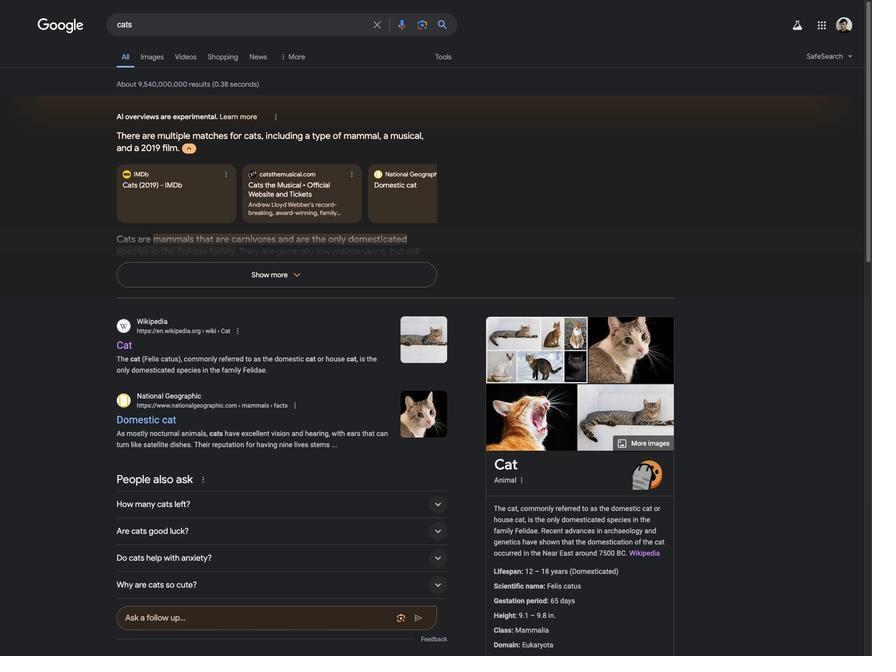 Task type: vqa. For each thing, say whether or not it's contained in the screenshot.
cats from en.wikipedia.org image
yes



Task type: locate. For each thing, give the bounding box(es) containing it.
None search field
[[0, 13, 458, 37]]

cat - wikipedia image
[[575, 385, 683, 451]]

None text field
[[137, 401, 288, 410]]

heading
[[495, 457, 518, 473]]

Ask a follow up... text field
[[125, 608, 392, 628]]

send image
[[414, 614, 424, 623]]

cats from www.nationalgeographic.com image
[[401, 391, 447, 438]]

domestic cat image
[[589, 298, 674, 384]]

more options image
[[518, 476, 526, 484]]

None text field
[[137, 327, 230, 336], [201, 328, 230, 335], [237, 402, 288, 409], [137, 327, 230, 336], [201, 328, 230, 335], [237, 402, 288, 409]]

list
[[117, 164, 498, 223]]

navigation
[[0, 45, 865, 74]]



Task type: describe. For each thing, give the bounding box(es) containing it.
upload.wikimedia.org/wikipedia/commons/0/0b/cat_po... image
[[487, 317, 588, 384]]

cat | breeds, origins, history, body types, senses, behavior ... image
[[486, 385, 579, 451]]

search labs image
[[792, 19, 804, 31]]

google image
[[38, 18, 84, 33]]

search by image image
[[417, 19, 429, 31]]

Search text field
[[117, 19, 365, 32]]

search by voice image
[[396, 19, 408, 31]]

more options image
[[517, 475, 527, 486]]

cats from en.wikipedia.org image
[[401, 317, 447, 363]]



